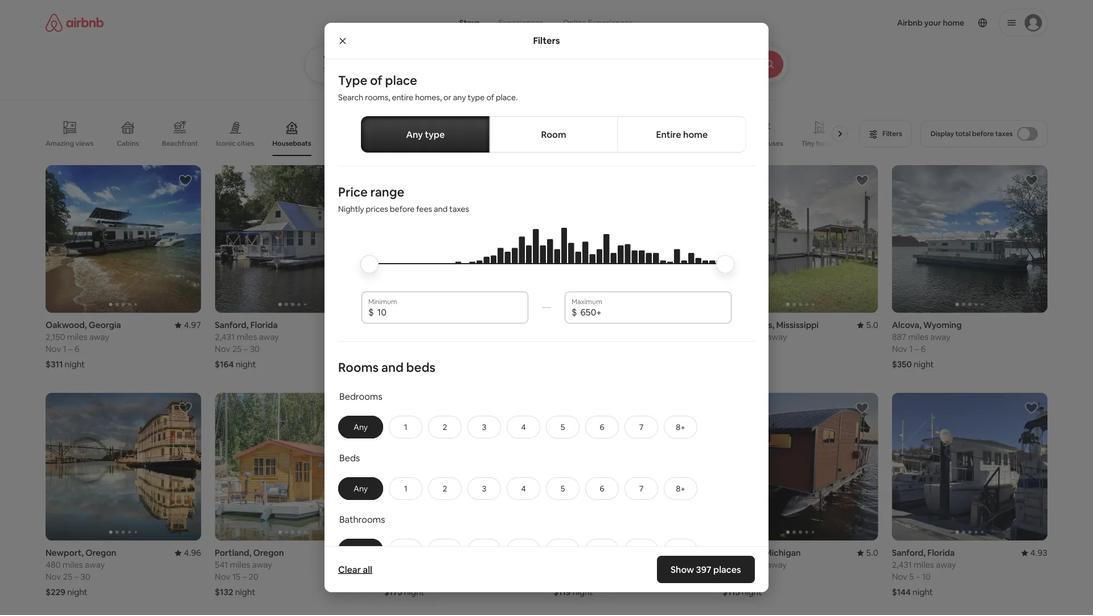 Task type: describe. For each thing, give the bounding box(es) containing it.
display total before taxes
[[931, 129, 1013, 138]]

5 for bedrooms
[[561, 422, 565, 432]]

4.98 out of 5 average rating image
[[344, 320, 371, 331]]

6 button for beds
[[585, 477, 619, 500]]

6 for beds
[[600, 483, 605, 494]]

bay
[[723, 320, 737, 331]]

away for newport, oregon 480 miles away nov 25 – 30 $229 night
[[85, 559, 105, 570]]

sanford, florida 2,431 miles away nov 5 – 10 $144 night
[[892, 547, 956, 598]]

887
[[892, 332, 907, 343]]

type inside button
[[425, 128, 445, 140]]

any for bedrooms
[[354, 422, 368, 432]]

4.97 out of 5 average rating image
[[175, 320, 201, 331]]

display total before taxes button
[[921, 120, 1048, 147]]

bedrooms
[[339, 390, 382, 402]]

3 for bathrooms
[[482, 545, 487, 555]]

7 for bathrooms
[[639, 545, 644, 555]]

group containing amazing views
[[46, 112, 853, 156]]

8+ for bedrooms
[[676, 422, 686, 432]]

nov for $144
[[892, 571, 908, 582]]

all
[[363, 564, 372, 575]]

pools
[[560, 139, 578, 148]]

4.93
[[1031, 547, 1048, 558]]

miles for marcellus, michigan 1,945 miles away may 16 – 21 $115 night
[[745, 559, 765, 570]]

newport,
[[46, 547, 84, 558]]

sanford, for sanford, florida 2,431 miles away nov 5 – 10 $144 night
[[892, 547, 926, 558]]

any button for bathrooms
[[338, 539, 383, 561]]

and inside price range nightly prices before fees and taxes
[[434, 204, 448, 214]]

$175
[[384, 586, 402, 598]]

beds
[[406, 359, 436, 375]]

away for sanford, florida 2,431 miles away nov 5 – 10 $144 night
[[936, 559, 956, 570]]

amazing views
[[46, 139, 94, 148]]

$119 night
[[554, 586, 593, 598]]

nov for $311
[[46, 343, 61, 355]]

tab list inside filters dialog
[[361, 116, 747, 153]]

treehouses
[[746, 139, 783, 148]]

add to wishlist: marcellus, michigan image
[[856, 401, 869, 415]]

0 horizontal spatial and
[[381, 359, 404, 375]]

1,945
[[723, 559, 743, 570]]

30 for oregon
[[80, 571, 90, 582]]

night for marcellus, michigan 1,945 miles away may 16 – 21 $115 night
[[742, 586, 762, 598]]

4.78 out of 5 average rating image
[[683, 547, 709, 558]]

place
[[385, 72, 417, 88]]

florida for sanford, florida 2,431 miles away nov 5 – 10 $144 night
[[928, 547, 955, 558]]

8+ for beds
[[676, 483, 686, 494]]

beachfront
[[162, 139, 198, 148]]

any for bathrooms
[[354, 545, 368, 555]]

any for beds
[[354, 483, 368, 494]]

$132
[[215, 586, 233, 598]]

add to wishlist: sanford, florida image for sanford, florida 2,431 miles away nov 25 – 30 $164 night
[[348, 174, 361, 187]]

miles for sanford, florida 2,431 miles away nov 5 – 10 $144 night
[[914, 559, 934, 570]]

show 397 places link
[[657, 556, 755, 583]]

6 inside oakwood, georgia 2,150 miles away nov 1 – 6 $311 night
[[75, 343, 80, 355]]

home
[[683, 128, 708, 140]]

search
[[338, 92, 363, 103]]

480
[[46, 559, 61, 570]]

what can we help you find? tab list
[[450, 11, 553, 34]]

online experiences
[[563, 18, 633, 28]]

4.96
[[184, 547, 201, 558]]

kelowna,
[[554, 320, 590, 331]]

4 for bedrooms
[[521, 422, 526, 432]]

add to wishlist: sanford, florida image for sanford, florida 2,431 miles away nov 5 – 10 $144 night
[[1025, 401, 1039, 415]]

5 for bathrooms
[[561, 545, 565, 555]]

$ text field
[[377, 306, 522, 318]]

1 for bedrooms
[[404, 422, 407, 432]]

oregon for astoria, oregon 584 miles away
[[417, 320, 448, 331]]

8+ element for bathrooms
[[676, 545, 686, 555]]

2 for bathrooms
[[443, 545, 447, 555]]

1 for bathrooms
[[404, 545, 407, 555]]

– for $164
[[244, 343, 248, 355]]

sanford, for sanford, florida 2,431 miles away nov 25 – 30 $164 night
[[215, 320, 249, 331]]

filters
[[533, 35, 560, 46]]

miles inside bay st. louis, mississippi 1,948 miles away
[[745, 332, 765, 343]]

marcellus, michigan 1,945 miles away may 16 – 21 $115 night
[[723, 547, 801, 598]]

st.
[[739, 320, 750, 331]]

iconic
[[216, 139, 236, 148]]

oregon for newport, oregon 480 miles away nov 25 – 30 $229 night
[[86, 547, 116, 558]]

3 button for beds
[[468, 477, 501, 500]]

2 button for bedrooms
[[428, 416, 462, 438]]

6 for bedrooms
[[600, 422, 605, 432]]

homes
[[816, 139, 838, 148]]

georgia
[[89, 320, 121, 331]]

night for sanford, florida 2,431 miles away nov 5 – 10 $144 night
[[913, 586, 933, 598]]

florida for sanford, florida 2,431 miles away nov 25 – 30 $164 night
[[250, 320, 278, 331]]

night for sanford, florida 2,431 miles away nov 25 – 30 $164 night
[[236, 359, 256, 370]]

omg!
[[386, 139, 405, 148]]

5 inside sanford, florida 2,431 miles away nov 5 – 10 $144 night
[[910, 571, 914, 582]]

rooms
[[338, 359, 379, 375]]

kelowna, canada 850 miles away
[[554, 320, 623, 343]]

5 button for bedrooms
[[546, 416, 580, 438]]

bathrooms
[[339, 513, 385, 525]]

5 button for beds
[[546, 477, 580, 500]]

6 inside the alcova, wyoming 887 miles away nov 1 – 6 $350 night
[[921, 343, 926, 355]]

2,431 for 5
[[892, 559, 912, 570]]

397
[[696, 564, 712, 575]]

$350
[[892, 359, 912, 370]]

any type button
[[361, 116, 490, 153]]

nightly
[[338, 204, 364, 214]]

alcova,
[[892, 320, 922, 331]]

price
[[338, 184, 368, 200]]

2 experiences from the left
[[588, 18, 633, 28]]

16
[[741, 571, 749, 582]]

luxe
[[438, 139, 453, 148]]

$115
[[723, 586, 740, 598]]

wyoming
[[924, 320, 962, 331]]

nov for $164
[[215, 343, 230, 355]]

– for $350
[[915, 343, 919, 355]]

2 button for beds
[[428, 477, 462, 500]]

where
[[323, 54, 345, 63]]

entire home button
[[618, 116, 747, 153]]

play
[[706, 139, 719, 148]]

1 inside oakwood, georgia 2,150 miles away nov 1 – 6 $311 night
[[63, 343, 67, 355]]

clear all button
[[333, 558, 378, 581]]

filters dialog
[[325, 23, 769, 615]]

10
[[922, 571, 931, 582]]

miles for newport, oregon 480 miles away nov 25 – 30 $229 night
[[63, 559, 83, 570]]

add to wishlist: alcova, wyoming image
[[1025, 174, 1039, 187]]

21
[[757, 571, 766, 582]]

1 for beds
[[404, 483, 407, 494]]

2 for bedrooms
[[443, 422, 447, 432]]

amazing for amazing pools
[[530, 139, 559, 148]]

before inside button
[[972, 129, 994, 138]]

5 button for bathrooms
[[546, 539, 580, 561]]

portland,
[[215, 547, 252, 558]]

display
[[931, 129, 954, 138]]

any type
[[406, 128, 445, 140]]

alcova, wyoming 887 miles away nov 1 – 6 $350 night
[[892, 320, 962, 370]]

canada
[[592, 320, 623, 331]]

8+ button for beds
[[664, 477, 698, 500]]

none search field containing stays
[[305, 0, 820, 83]]

trending
[[598, 139, 626, 148]]

may
[[723, 571, 739, 582]]

$164
[[215, 359, 234, 370]]

stays tab panel
[[305, 46, 820, 83]]

range
[[370, 184, 405, 200]]

mississippi
[[776, 320, 819, 331]]

night for newport, oregon 480 miles away nov 25 – 30 $229 night
[[67, 586, 88, 598]]

mansions
[[331, 139, 361, 148]]

away for marcellus, michigan 1,945 miles away may 16 – 21 $115 night
[[767, 559, 787, 570]]

6 button for bathrooms
[[585, 539, 619, 561]]

away for sanford, florida 2,431 miles away nov 25 – 30 $164 night
[[259, 332, 279, 343]]

any
[[453, 92, 466, 103]]

views
[[76, 139, 94, 148]]

taxes inside button
[[996, 129, 1013, 138]]

any element for bathrooms
[[350, 545, 371, 555]]

$ for $ text field
[[368, 306, 374, 318]]

$225
[[384, 359, 404, 370]]

sanford, florida 2,431 miles away nov 25 – 30 $164 night
[[215, 320, 279, 370]]

miles for sanford, florida 2,431 miles away nov 25 – 30 $164 night
[[237, 332, 257, 343]]

4 button for bathrooms
[[507, 539, 540, 561]]

iconic cities
[[216, 139, 254, 148]]

$ text field
[[581, 306, 725, 318]]

miles for portland, oregon 541 miles away nov 15 – 20 $132 night
[[230, 559, 250, 570]]

taxes inside price range nightly prices before fees and taxes
[[450, 204, 469, 214]]

price range nightly prices before fees and taxes
[[338, 184, 469, 214]]



Task type: vqa. For each thing, say whether or not it's contained in the screenshot.
first 7 from the top
yes



Task type: locate. For each thing, give the bounding box(es) containing it.
4 button for bedrooms
[[507, 416, 540, 438]]

0 vertical spatial type
[[468, 92, 485, 103]]

total
[[956, 129, 971, 138]]

2 vertical spatial 7 button
[[625, 539, 658, 561]]

1 horizontal spatial $
[[572, 306, 577, 318]]

3 2 from the top
[[443, 545, 447, 555]]

1 horizontal spatial oregon
[[253, 547, 284, 558]]

any element
[[350, 422, 371, 432], [350, 483, 371, 494], [350, 545, 371, 555]]

5.0 left alcova,
[[866, 320, 879, 331]]

any element up bathrooms
[[350, 483, 371, 494]]

3 4 from the top
[[521, 545, 526, 555]]

sanford, inside sanford, florida 2,431 miles away nov 5 – 10 $144 night
[[892, 547, 926, 558]]

1 vertical spatial 4 button
[[507, 477, 540, 500]]

25
[[232, 343, 242, 355], [63, 571, 72, 582]]

2 6 button from the top
[[585, 477, 619, 500]]

nov down 541
[[215, 571, 230, 582]]

most stays cost more than $163 per night. image
[[371, 228, 723, 296]]

night right $175
[[404, 586, 425, 598]]

marcellus,
[[723, 547, 763, 558]]

nov down 887
[[892, 343, 908, 355]]

1 8+ from the top
[[676, 422, 686, 432]]

1 vertical spatial sanford,
[[892, 547, 926, 558]]

3 5 button from the top
[[546, 539, 580, 561]]

type right any
[[468, 92, 485, 103]]

2 $ from the left
[[572, 306, 577, 318]]

2 any element from the top
[[350, 483, 371, 494]]

away for alcova, wyoming 887 miles away nov 1 – 6 $350 night
[[931, 332, 951, 343]]

before right total
[[972, 129, 994, 138]]

away for kelowna, canada 850 miles away
[[592, 332, 613, 343]]

rooms and beds
[[338, 359, 436, 375]]

– for $144
[[916, 571, 920, 582]]

louis,
[[752, 320, 775, 331]]

1 8+ element from the top
[[676, 422, 686, 432]]

7 for bedrooms
[[639, 422, 644, 432]]

1 vertical spatial 6 button
[[585, 477, 619, 500]]

5 for beds
[[561, 483, 565, 494]]

4.98
[[353, 320, 371, 331]]

3 8+ button from the top
[[664, 539, 698, 561]]

sanford, right the 4.97
[[215, 320, 249, 331]]

and right fees
[[434, 204, 448, 214]]

1 vertical spatial florida
[[928, 547, 955, 558]]

7 for beds
[[639, 483, 644, 494]]

sanford,
[[215, 320, 249, 331], [892, 547, 926, 558]]

0 horizontal spatial 25
[[63, 571, 72, 582]]

any button down 'bedrooms'
[[338, 416, 383, 438]]

away
[[89, 332, 109, 343], [592, 332, 613, 343], [259, 332, 279, 343], [423, 332, 443, 343], [767, 332, 787, 343], [931, 332, 951, 343], [85, 559, 105, 570], [252, 559, 272, 570], [767, 559, 787, 570], [936, 559, 956, 570]]

1 3 button from the top
[[468, 416, 501, 438]]

any element for beds
[[350, 483, 371, 494]]

miles inside astoria, oregon 584 miles away
[[401, 332, 421, 343]]

nov for $132
[[215, 571, 230, 582]]

2,150
[[46, 332, 65, 343]]

4.93 out of 5 average rating image
[[1022, 547, 1048, 558]]

– inside the alcova, wyoming 887 miles away nov 1 – 6 $350 night
[[915, 343, 919, 355]]

of left place.
[[487, 92, 494, 103]]

any element down 'bedrooms'
[[350, 422, 371, 432]]

experiences right online
[[588, 18, 633, 28]]

away inside marcellus, michigan 1,945 miles away may 16 – 21 $115 night
[[767, 559, 787, 570]]

0 vertical spatial 4
[[521, 422, 526, 432]]

any element up clear all
[[350, 545, 371, 555]]

away for astoria, oregon 584 miles away
[[423, 332, 443, 343]]

beds
[[339, 452, 360, 463]]

miles inside kelowna, canada 850 miles away
[[570, 332, 591, 343]]

before inside price range nightly prices before fees and taxes
[[390, 204, 415, 214]]

tiny homes
[[802, 139, 838, 148]]

before
[[972, 129, 994, 138], [390, 204, 415, 214]]

0 horizontal spatial 30
[[80, 571, 90, 582]]

0 vertical spatial 8+
[[676, 422, 686, 432]]

0 horizontal spatial florida
[[250, 320, 278, 331]]

portland, oregon 541 miles away nov 15 – 20 $132 night
[[215, 547, 284, 598]]

– for $229
[[74, 571, 79, 582]]

– inside marcellus, michigan 1,945 miles away may 16 – 21 $115 night
[[751, 571, 755, 582]]

0 horizontal spatial add to wishlist: sanford, florida image
[[348, 174, 361, 187]]

night right $225
[[406, 359, 426, 370]]

1 button for beds
[[389, 477, 423, 500]]

away inside bay st. louis, mississippi 1,948 miles away
[[767, 332, 787, 343]]

nov inside 'portland, oregon 541 miles away nov 15 – 20 $132 night'
[[215, 571, 230, 582]]

type of place search rooms, entire homes, or any type of place.
[[338, 72, 518, 103]]

2 1 button from the top
[[389, 477, 423, 500]]

1 vertical spatial 5.0 out of 5 average rating image
[[857, 547, 879, 558]]

3 8+ from the top
[[676, 545, 686, 555]]

0 horizontal spatial oregon
[[86, 547, 116, 558]]

amazing for amazing views
[[46, 139, 74, 148]]

6 button for bedrooms
[[585, 416, 619, 438]]

nov inside oakwood, georgia 2,150 miles away nov 1 – 6 $311 night
[[46, 343, 61, 355]]

4 for beds
[[521, 483, 526, 494]]

1 horizontal spatial taxes
[[996, 129, 1013, 138]]

0 vertical spatial 5.0 out of 5 average rating image
[[857, 320, 879, 331]]

3 any element from the top
[[350, 545, 371, 555]]

any right 'omg!'
[[406, 128, 423, 140]]

oregon inside newport, oregon 480 miles away nov 25 – 30 $229 night
[[86, 547, 116, 558]]

tab list
[[361, 116, 747, 153]]

1 horizontal spatial and
[[434, 204, 448, 214]]

2 3 button from the top
[[468, 477, 501, 500]]

0 vertical spatial 3 button
[[468, 416, 501, 438]]

– for $115
[[751, 571, 755, 582]]

0 horizontal spatial type
[[425, 128, 445, 140]]

2 8+ button from the top
[[664, 477, 698, 500]]

1 vertical spatial type
[[425, 128, 445, 140]]

2 vertical spatial 3
[[482, 545, 487, 555]]

miles for oakwood, georgia 2,150 miles away nov 1 – 6 $311 night
[[67, 332, 87, 343]]

away inside 'portland, oregon 541 miles away nov 15 – 20 $132 night'
[[252, 559, 272, 570]]

miles for alcova, wyoming 887 miles away nov 1 – 6 $350 night
[[909, 332, 929, 343]]

2
[[443, 422, 447, 432], [443, 483, 447, 494], [443, 545, 447, 555]]

1 7 from the top
[[639, 422, 644, 432]]

6 button
[[585, 416, 619, 438], [585, 477, 619, 500], [585, 539, 619, 561]]

nov up $164
[[215, 343, 230, 355]]

1 horizontal spatial before
[[972, 129, 994, 138]]

1 5.0 from the top
[[866, 320, 879, 331]]

night for alcova, wyoming 887 miles away nov 1 – 6 $350 night
[[914, 359, 934, 370]]

30 for florida
[[250, 343, 260, 355]]

– for $311
[[68, 343, 73, 355]]

oregon for portland, oregon 541 miles away nov 15 – 20 $132 night
[[253, 547, 284, 558]]

1 2 from the top
[[443, 422, 447, 432]]

0 horizontal spatial before
[[390, 204, 415, 214]]

any down 'bedrooms'
[[354, 422, 368, 432]]

8+ button for bedrooms
[[664, 416, 698, 438]]

8+ button for bathrooms
[[664, 539, 698, 561]]

design
[[485, 139, 507, 148]]

miles inside newport, oregon 480 miles away nov 25 – 30 $229 night
[[63, 559, 83, 570]]

2 vertical spatial 6 button
[[585, 539, 619, 561]]

away for portland, oregon 541 miles away nov 15 – 20 $132 night
[[252, 559, 272, 570]]

2 vertical spatial 1 button
[[389, 539, 423, 561]]

Where field
[[323, 64, 472, 75]]

night inside 'portland, oregon 541 miles away nov 15 – 20 $132 night'
[[235, 586, 255, 598]]

4.96 out of 5 average rating image
[[175, 547, 201, 558]]

0 vertical spatial 2
[[443, 422, 447, 432]]

30
[[250, 343, 260, 355], [80, 571, 90, 582]]

3 2 button from the top
[[428, 539, 462, 561]]

2 horizontal spatial oregon
[[417, 320, 448, 331]]

0 vertical spatial 2 button
[[428, 416, 462, 438]]

away inside sanford, florida 2,431 miles away nov 25 – 30 $164 night
[[259, 332, 279, 343]]

2 vertical spatial any element
[[350, 545, 371, 555]]

2,431 up $144 at the right of the page
[[892, 559, 912, 570]]

entire
[[392, 92, 414, 103]]

1 vertical spatial 4
[[521, 483, 526, 494]]

1 vertical spatial 8+ button
[[664, 477, 698, 500]]

2 3 from the top
[[482, 483, 487, 494]]

night down 10
[[913, 586, 933, 598]]

$119
[[554, 586, 571, 598]]

8+ element for beds
[[676, 483, 686, 494]]

amazing left pools
[[530, 139, 559, 148]]

type down homes, on the left of the page
[[425, 128, 445, 140]]

3 button
[[468, 416, 501, 438], [468, 477, 501, 500], [468, 539, 501, 561]]

1 horizontal spatial florida
[[928, 547, 955, 558]]

1 experiences from the left
[[499, 18, 543, 28]]

miles inside sanford, florida 2,431 miles away nov 25 – 30 $164 night
[[237, 332, 257, 343]]

night for oakwood, georgia 2,150 miles away nov 1 – 6 $311 night
[[65, 359, 85, 370]]

3 1 button from the top
[[389, 539, 423, 561]]

night inside newport, oregon 480 miles away nov 25 – 30 $229 night
[[67, 586, 88, 598]]

30 inside sanford, florida 2,431 miles away nov 25 – 30 $164 night
[[250, 343, 260, 355]]

1 6 button from the top
[[585, 416, 619, 438]]

oakwood, georgia 2,150 miles away nov 1 – 6 $311 night
[[46, 320, 121, 370]]

– inside 'portland, oregon 541 miles away nov 15 – 20 $132 night'
[[242, 571, 247, 582]]

1 vertical spatial 3 button
[[468, 477, 501, 500]]

1 3 from the top
[[482, 422, 487, 432]]

3 4 button from the top
[[507, 539, 540, 561]]

night down 16
[[742, 586, 762, 598]]

nov inside sanford, florida 2,431 miles away nov 5 – 10 $144 night
[[892, 571, 908, 582]]

0 vertical spatial any element
[[350, 422, 371, 432]]

places
[[714, 564, 741, 575]]

5.0 out of 5 average rating image
[[857, 320, 879, 331], [857, 547, 879, 558]]

3 3 from the top
[[482, 545, 487, 555]]

type
[[338, 72, 367, 88]]

away inside kelowna, canada 850 miles away
[[592, 332, 613, 343]]

or
[[444, 92, 451, 103]]

show 397 places
[[671, 564, 741, 575]]

1 horizontal spatial 30
[[250, 343, 260, 355]]

2,431 up $164
[[215, 332, 235, 343]]

away inside newport, oregon 480 miles away nov 25 – 30 $229 night
[[85, 559, 105, 570]]

type inside type of place search rooms, entire homes, or any type of place.
[[468, 92, 485, 103]]

$ up 4.98
[[368, 306, 374, 318]]

sanford, up 10
[[892, 547, 926, 558]]

$225 night
[[384, 359, 426, 370]]

2 2 from the top
[[443, 483, 447, 494]]

20
[[249, 571, 259, 582]]

nov inside newport, oregon 480 miles away nov 25 – 30 $229 night
[[46, 571, 61, 582]]

any button for bedrooms
[[338, 416, 383, 438]]

experiences inside button
[[499, 18, 543, 28]]

584
[[384, 332, 399, 343]]

4 button for beds
[[507, 477, 540, 500]]

nov for $350
[[892, 343, 908, 355]]

2 4 button from the top
[[507, 477, 540, 500]]

1 vertical spatial 2 button
[[428, 477, 462, 500]]

0 vertical spatial of
[[370, 72, 383, 88]]

1 horizontal spatial 2,431
[[892, 559, 912, 570]]

6 for bathrooms
[[600, 545, 605, 555]]

add to wishlist: bay st. louis, mississippi image
[[856, 174, 869, 187]]

4.99 out of 5 average rating image
[[514, 320, 540, 331]]

2 vertical spatial any button
[[338, 539, 383, 561]]

0 vertical spatial 5 button
[[546, 416, 580, 438]]

0 vertical spatial 3
[[482, 422, 487, 432]]

2,431 inside sanford, florida 2,431 miles away nov 5 – 10 $144 night
[[892, 559, 912, 570]]

0 horizontal spatial $
[[368, 306, 374, 318]]

rooms,
[[365, 92, 390, 103]]

– inside newport, oregon 480 miles away nov 25 – 30 $229 night
[[74, 571, 79, 582]]

bay st. louis, mississippi 1,948 miles away
[[723, 320, 819, 343]]

4.78
[[692, 547, 709, 558]]

any button up bathrooms
[[338, 477, 383, 500]]

1 vertical spatial any element
[[350, 483, 371, 494]]

2 5.0 out of 5 average rating image from the top
[[857, 547, 879, 558]]

– for $132
[[242, 571, 247, 582]]

3 any button from the top
[[338, 539, 383, 561]]

taxes
[[996, 129, 1013, 138], [450, 204, 469, 214]]

0 vertical spatial taxes
[[996, 129, 1013, 138]]

7 button for bedrooms
[[625, 416, 658, 438]]

1 vertical spatial 5 button
[[546, 477, 580, 500]]

add to wishlist: sanford, florida image
[[348, 174, 361, 187], [1025, 401, 1039, 415]]

2,431 inside sanford, florida 2,431 miles away nov 25 – 30 $164 night
[[215, 332, 235, 343]]

nov up $144 at the right of the page
[[892, 571, 908, 582]]

nov
[[46, 343, 61, 355], [215, 343, 230, 355], [892, 343, 908, 355], [46, 571, 61, 582], [215, 571, 230, 582], [892, 571, 908, 582]]

4 for bathrooms
[[521, 545, 526, 555]]

profile element
[[661, 0, 1048, 46]]

1 4 from the top
[[521, 422, 526, 432]]

1 vertical spatial of
[[487, 92, 494, 103]]

any button for beds
[[338, 477, 383, 500]]

0 vertical spatial 8+ element
[[676, 422, 686, 432]]

nov inside the alcova, wyoming 887 miles away nov 1 – 6 $350 night
[[892, 343, 908, 355]]

miles inside marcellus, michigan 1,945 miles away may 16 – 21 $115 night
[[745, 559, 765, 570]]

1 button for bathrooms
[[389, 539, 423, 561]]

1 vertical spatial 1 button
[[389, 477, 423, 500]]

1 8+ button from the top
[[664, 416, 698, 438]]

clear all
[[338, 564, 372, 575]]

0 vertical spatial any button
[[338, 416, 383, 438]]

night inside marcellus, michigan 1,945 miles away may 16 – 21 $115 night
[[742, 586, 762, 598]]

25 for 2,431
[[232, 343, 242, 355]]

2 vertical spatial 4
[[521, 545, 526, 555]]

nov down 480 in the left bottom of the page
[[46, 571, 61, 582]]

2 5 button from the top
[[546, 477, 580, 500]]

1 button for bedrooms
[[389, 416, 423, 438]]

2 vertical spatial 4 button
[[507, 539, 540, 561]]

2 4 from the top
[[521, 483, 526, 494]]

1 vertical spatial before
[[390, 204, 415, 214]]

of
[[370, 72, 383, 88], [487, 92, 494, 103]]

3 7 from the top
[[639, 545, 644, 555]]

7 button for bathrooms
[[625, 539, 658, 561]]

clear
[[338, 564, 361, 575]]

miles inside 'portland, oregon 541 miles away nov 15 – 20 $132 night'
[[230, 559, 250, 570]]

experiences up filters
[[499, 18, 543, 28]]

1 horizontal spatial sanford,
[[892, 547, 926, 558]]

5.0 out of 5 average rating image for bay st. louis, mississippi 1,948 miles away
[[857, 320, 879, 331]]

1 1 button from the top
[[389, 416, 423, 438]]

night down 20
[[235, 586, 255, 598]]

25 inside newport, oregon 480 miles away nov 25 – 30 $229 night
[[63, 571, 72, 582]]

oregon
[[417, 320, 448, 331], [86, 547, 116, 558], [253, 547, 284, 558]]

2 vertical spatial 8+ element
[[676, 545, 686, 555]]

3 7 button from the top
[[625, 539, 658, 561]]

0 vertical spatial before
[[972, 129, 994, 138]]

1,948
[[723, 332, 743, 343]]

1 vertical spatial 3
[[482, 483, 487, 494]]

0 vertical spatial 30
[[250, 343, 260, 355]]

3 for beds
[[482, 483, 487, 494]]

1 vertical spatial any button
[[338, 477, 383, 500]]

castles
[[650, 139, 674, 148]]

1 vertical spatial 7 button
[[625, 477, 658, 500]]

1 horizontal spatial type
[[468, 92, 485, 103]]

3 button for bedrooms
[[468, 416, 501, 438]]

entire home
[[656, 128, 708, 140]]

miles for astoria, oregon 584 miles away
[[401, 332, 421, 343]]

miles
[[67, 332, 87, 343], [570, 332, 591, 343], [237, 332, 257, 343], [401, 332, 421, 343], [745, 332, 765, 343], [909, 332, 929, 343], [63, 559, 83, 570], [230, 559, 250, 570], [745, 559, 765, 570], [914, 559, 934, 570]]

night right $229
[[67, 586, 88, 598]]

night inside the alcova, wyoming 887 miles away nov 1 – 6 $350 night
[[914, 359, 934, 370]]

1 button
[[389, 416, 423, 438], [389, 477, 423, 500], [389, 539, 423, 561]]

– inside sanford, florida 2,431 miles away nov 5 – 10 $144 night
[[916, 571, 920, 582]]

3
[[482, 422, 487, 432], [482, 483, 487, 494], [482, 545, 487, 555]]

3 button for bathrooms
[[468, 539, 501, 561]]

$ up kelowna,
[[572, 306, 577, 318]]

night inside sanford, florida 2,431 miles away nov 25 – 30 $164 night
[[236, 359, 256, 370]]

5.0 out of 5 average rating image for marcellus, michigan 1,945 miles away may 16 – 21 $115 night
[[857, 547, 879, 558]]

0 vertical spatial florida
[[250, 320, 278, 331]]

newport, oregon 480 miles away nov 25 – 30 $229 night
[[46, 547, 116, 598]]

2,431 for 25
[[215, 332, 235, 343]]

oregon inside astoria, oregon 584 miles away
[[417, 320, 448, 331]]

5.0 left sanford, florida 2,431 miles away nov 5 – 10 $144 night
[[866, 547, 879, 558]]

2 vertical spatial 8+
[[676, 545, 686, 555]]

add to wishlist: oakwood, georgia image
[[178, 174, 192, 187]]

oregon right newport,
[[86, 547, 116, 558]]

1 7 button from the top
[[625, 416, 658, 438]]

stays
[[459, 18, 480, 28]]

0 vertical spatial sanford,
[[215, 320, 249, 331]]

1 vertical spatial 2,431
[[892, 559, 912, 570]]

amazing
[[46, 139, 74, 148], [530, 139, 559, 148]]

1 $ from the left
[[368, 306, 374, 318]]

1 horizontal spatial amazing
[[530, 139, 559, 148]]

experiences button
[[489, 11, 553, 34]]

away for oakwood, georgia 2,150 miles away nov 1 – 6 $311 night
[[89, 332, 109, 343]]

away inside astoria, oregon 584 miles away
[[423, 332, 443, 343]]

2 vertical spatial 8+ button
[[664, 539, 698, 561]]

away inside the alcova, wyoming 887 miles away nov 1 – 6 $350 night
[[931, 332, 951, 343]]

and
[[434, 204, 448, 214], [381, 359, 404, 375]]

2 8+ element from the top
[[676, 483, 686, 494]]

30 inside newport, oregon 480 miles away nov 25 – 30 $229 night
[[80, 571, 90, 582]]

0 vertical spatial 7
[[639, 422, 644, 432]]

1 horizontal spatial 25
[[232, 343, 242, 355]]

oregon down $ text field
[[417, 320, 448, 331]]

3 6 button from the top
[[585, 539, 619, 561]]

1 vertical spatial taxes
[[450, 204, 469, 214]]

oakwood,
[[46, 320, 87, 331]]

None search field
[[305, 0, 820, 83]]

0 vertical spatial 2,431
[[215, 332, 235, 343]]

add to wishlist: newport, oregon image
[[178, 401, 192, 415]]

sanford, inside sanford, florida 2,431 miles away nov 25 – 30 $164 night
[[215, 320, 249, 331]]

taxes right fees
[[450, 204, 469, 214]]

1 vertical spatial and
[[381, 359, 404, 375]]

1 any element from the top
[[350, 422, 371, 432]]

night right $164
[[236, 359, 256, 370]]

room button
[[489, 116, 618, 153]]

online
[[563, 18, 587, 28]]

2 for beds
[[443, 483, 447, 494]]

stays button
[[450, 11, 489, 34]]

fees
[[416, 204, 432, 214]]

5.0 for marcellus, michigan 1,945 miles away may 16 – 21 $115 night
[[866, 547, 879, 558]]

0 vertical spatial 1 button
[[389, 416, 423, 438]]

–
[[68, 343, 73, 355], [244, 343, 248, 355], [915, 343, 919, 355], [74, 571, 79, 582], [242, 571, 247, 582], [751, 571, 755, 582], [916, 571, 920, 582]]

2 7 button from the top
[[625, 477, 658, 500]]

1 vertical spatial 8+
[[676, 483, 686, 494]]

2 7 from the top
[[639, 483, 644, 494]]

prices
[[366, 204, 388, 214]]

0 vertical spatial 6 button
[[585, 416, 619, 438]]

any inside any type button
[[406, 128, 423, 140]]

0 horizontal spatial 2,431
[[215, 332, 235, 343]]

night
[[65, 359, 85, 370], [236, 359, 256, 370], [406, 359, 426, 370], [914, 359, 934, 370], [67, 586, 88, 598], [573, 586, 593, 598], [235, 586, 255, 598], [404, 586, 425, 598], [742, 586, 762, 598], [913, 586, 933, 598]]

room
[[541, 128, 566, 140]]

oregon up 20
[[253, 547, 284, 558]]

show
[[671, 564, 694, 575]]

night right $350
[[914, 359, 934, 370]]

2 8+ from the top
[[676, 483, 686, 494]]

place.
[[496, 92, 518, 103]]

0 vertical spatial 25
[[232, 343, 242, 355]]

1 horizontal spatial experiences
[[588, 18, 633, 28]]

night inside oakwood, georgia 2,150 miles away nov 1 – 6 $311 night
[[65, 359, 85, 370]]

any up bathrooms
[[354, 483, 368, 494]]

cabins
[[117, 139, 139, 148]]

nov inside sanford, florida 2,431 miles away nov 25 – 30 $164 night
[[215, 343, 230, 355]]

25 up $229
[[63, 571, 72, 582]]

away inside oakwood, georgia 2,150 miles away nov 1 – 6 $311 night
[[89, 332, 109, 343]]

any element for bedrooms
[[350, 422, 371, 432]]

and left beds
[[381, 359, 404, 375]]

homes,
[[415, 92, 442, 103]]

florida inside sanford, florida 2,431 miles away nov 5 – 10 $144 night
[[928, 547, 955, 558]]

oregon inside 'portland, oregon 541 miles away nov 15 – 20 $132 night'
[[253, 547, 284, 558]]

group
[[46, 112, 853, 156], [46, 165, 201, 313], [215, 165, 371, 313], [384, 165, 540, 313], [554, 165, 709, 313], [723, 165, 879, 313], [892, 165, 1048, 313], [46, 393, 201, 541], [215, 393, 371, 541], [384, 393, 540, 541], [554, 393, 709, 541], [723, 393, 879, 541], [892, 393, 1048, 541]]

any up clear all
[[354, 545, 368, 555]]

1 horizontal spatial of
[[487, 92, 494, 103]]

2 2 button from the top
[[428, 477, 462, 500]]

1 2 button from the top
[[428, 416, 462, 438]]

amazing pools
[[530, 139, 578, 148]]

1 vertical spatial 2
[[443, 483, 447, 494]]

8+ for bathrooms
[[676, 545, 686, 555]]

of up rooms,
[[370, 72, 383, 88]]

0 horizontal spatial sanford,
[[215, 320, 249, 331]]

amazing left views at the left of the page
[[46, 139, 74, 148]]

850
[[554, 332, 568, 343]]

michigan
[[765, 547, 801, 558]]

8+ element for bedrooms
[[676, 422, 686, 432]]

away inside sanford, florida 2,431 miles away nov 5 – 10 $144 night
[[936, 559, 956, 570]]

before left fees
[[390, 204, 415, 214]]

0 horizontal spatial taxes
[[450, 204, 469, 214]]

1 vertical spatial 5.0
[[866, 547, 879, 558]]

0 horizontal spatial amazing
[[46, 139, 74, 148]]

2 vertical spatial 7
[[639, 545, 644, 555]]

$175 night
[[384, 586, 425, 598]]

$311
[[46, 359, 63, 370]]

2 5.0 from the top
[[866, 547, 879, 558]]

0 horizontal spatial of
[[370, 72, 383, 88]]

miles for kelowna, canada 850 miles away
[[570, 332, 591, 343]]

– inside oakwood, georgia 2,150 miles away nov 1 – 6 $311 night
[[68, 343, 73, 355]]

2 vertical spatial 5 button
[[546, 539, 580, 561]]

miles inside the alcova, wyoming 887 miles away nov 1 – 6 $350 night
[[909, 332, 929, 343]]

7 button for beds
[[625, 477, 658, 500]]

$ for $ text box
[[572, 306, 577, 318]]

0 vertical spatial 7 button
[[625, 416, 658, 438]]

taxes right total
[[996, 129, 1013, 138]]

1 5 button from the top
[[546, 416, 580, 438]]

night inside sanford, florida 2,431 miles away nov 5 – 10 $144 night
[[913, 586, 933, 598]]

miles inside oakwood, georgia 2,150 miles away nov 1 – 6 $311 night
[[67, 332, 87, 343]]

any button up clear all
[[338, 539, 383, 561]]

4.99
[[523, 320, 540, 331]]

1 any button from the top
[[338, 416, 383, 438]]

miles inside sanford, florida 2,431 miles away nov 5 – 10 $144 night
[[914, 559, 934, 570]]

$144
[[892, 586, 911, 598]]

night right $311
[[65, 359, 85, 370]]

cities
[[237, 139, 254, 148]]

2 vertical spatial 2
[[443, 545, 447, 555]]

tiny
[[802, 139, 815, 148]]

1 5.0 out of 5 average rating image from the top
[[857, 320, 879, 331]]

– inside sanford, florida 2,431 miles away nov 25 – 30 $164 night
[[244, 343, 248, 355]]

8+ element
[[676, 422, 686, 432], [676, 483, 686, 494], [676, 545, 686, 555]]

1 horizontal spatial add to wishlist: sanford, florida image
[[1025, 401, 1039, 415]]

3 3 button from the top
[[468, 539, 501, 561]]

1 vertical spatial 25
[[63, 571, 72, 582]]

0 vertical spatial 5.0
[[866, 320, 879, 331]]

0 vertical spatial and
[[434, 204, 448, 214]]

0 vertical spatial 4 button
[[507, 416, 540, 438]]

1 4 button from the top
[[507, 416, 540, 438]]

1 vertical spatial 7
[[639, 483, 644, 494]]

night right $119
[[573, 586, 593, 598]]

1 vertical spatial 30
[[80, 571, 90, 582]]

1 inside the alcova, wyoming 887 miles away nov 1 – 6 $350 night
[[910, 343, 913, 355]]

houseboats
[[273, 139, 311, 148]]

nov for $229
[[46, 571, 61, 582]]

25 inside sanford, florida 2,431 miles away nov 25 – 30 $164 night
[[232, 343, 242, 355]]

tab list containing any type
[[361, 116, 747, 153]]

nov down 2,150
[[46, 343, 61, 355]]

0 vertical spatial 8+ button
[[664, 416, 698, 438]]

florida inside sanford, florida 2,431 miles away nov 25 – 30 $164 night
[[250, 320, 278, 331]]

3 8+ element from the top
[[676, 545, 686, 555]]

25 up $164
[[232, 343, 242, 355]]

2 any button from the top
[[338, 477, 383, 500]]

25 for 480
[[63, 571, 72, 582]]

night for portland, oregon 541 miles away nov 15 – 20 $132 night
[[235, 586, 255, 598]]

1 vertical spatial add to wishlist: sanford, florida image
[[1025, 401, 1039, 415]]



